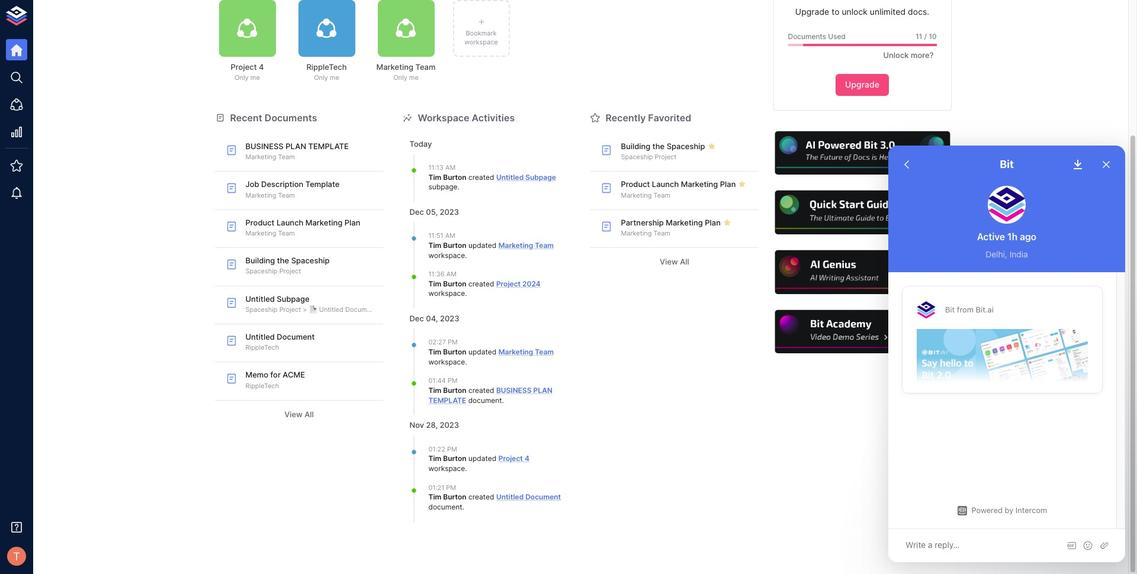 Task type: describe. For each thing, give the bounding box(es) containing it.
rippletech inside 'untitled document rippletech'
[[246, 344, 279, 352]]

untitled inside 'untitled document rippletech'
[[246, 332, 275, 342]]

business plan template
[[429, 386, 553, 405]]

tim for 02:27 pm tim burton updated marketing team workspace .
[[429, 348, 442, 357]]

02:27
[[429, 339, 446, 347]]

team inside the product launch marketing plan marketing team
[[278, 229, 295, 238]]

unlock
[[884, 51, 909, 60]]

template
[[306, 180, 340, 189]]

plan for product launch marketing plan
[[720, 180, 736, 189]]

untitled inside 11:13 am tim burton created untitled subpage subpage .
[[497, 173, 524, 182]]

created for untitled subpage
[[469, 173, 495, 182]]

job description template marketing team
[[246, 180, 340, 199]]

unlock more?
[[884, 51, 934, 60]]

building for building the spaceship spaceship project
[[246, 256, 275, 266]]

>
[[303, 306, 307, 314]]

subpage inside 11:13 am tim burton created untitled subpage subpage .
[[526, 173, 556, 182]]

created for untitled document
[[469, 493, 495, 502]]

burton for 11:51 am tim burton updated marketing team workspace .
[[443, 241, 467, 250]]

business for business plan template
[[497, 386, 532, 395]]

subpage
[[429, 183, 458, 192]]

plan for business plan template
[[534, 386, 553, 395]]

document inside 'untitled document rippletech'
[[277, 332, 315, 342]]

documents used
[[788, 32, 846, 41]]

02:27 pm tim burton updated marketing team workspace .
[[429, 339, 554, 367]]

bookmark
[[466, 29, 497, 37]]

created for project 2024
[[469, 280, 495, 288]]

t
[[13, 550, 20, 563]]

view for view all button to the left
[[285, 410, 303, 419]]

building the spaceship spaceship project
[[246, 256, 330, 276]]

marketing team for partnership
[[621, 229, 671, 238]]

business plan template marketing team
[[246, 142, 349, 161]]

marketing inside business plan template marketing team
[[246, 153, 276, 161]]

to
[[832, 7, 840, 17]]

project inside untitled subpage spaceship project > 📄 untitled document
[[279, 306, 301, 314]]

project 4 only me
[[231, 62, 264, 82]]

workspace for untitled document
[[429, 464, 465, 473]]

pm up tim burton created
[[448, 377, 458, 385]]

📄
[[309, 306, 317, 314]]

11:13
[[429, 164, 444, 172]]

business plan template link
[[429, 386, 553, 405]]

project inside the 01:22 pm tim burton updated project 4 workspace .
[[499, 455, 523, 463]]

marketing inside 11:51 am tim burton updated marketing team workspace .
[[499, 241, 534, 250]]

dec 05, 2023
[[410, 207, 459, 217]]

used
[[829, 32, 846, 41]]

marketing team for product
[[621, 191, 671, 199]]

01:22
[[429, 445, 445, 454]]

workspace activities
[[418, 112, 515, 124]]

for
[[271, 371, 281, 380]]

recently favorited
[[606, 112, 692, 124]]

5 burton from the top
[[443, 386, 467, 395]]

spaceship for untitled subpage spaceship project > 📄 untitled document
[[246, 306, 278, 314]]

launch for product launch marketing plan marketing team
[[277, 218, 304, 227]]

launch for product launch marketing plan
[[652, 180, 679, 189]]

team inside 11:51 am tim burton updated marketing team workspace .
[[535, 241, 554, 250]]

docs.
[[908, 7, 930, 17]]

t button
[[4, 544, 30, 570]]

. for 11:51 am tim burton updated marketing team workspace .
[[465, 251, 467, 260]]

partnership
[[621, 218, 664, 227]]

. for 02:27 pm tim burton updated marketing team workspace .
[[465, 358, 467, 367]]

document .
[[466, 396, 504, 405]]

unlock more? button
[[877, 46, 937, 65]]

1 help image from the top
[[774, 130, 952, 177]]

tim for 11:13 am tim burton created untitled subpage subpage .
[[429, 173, 442, 182]]

tim burton created
[[429, 386, 497, 395]]

dec for dec 05, 2023
[[410, 207, 424, 217]]

upgrade to unlock unlimited docs.
[[796, 7, 930, 17]]

memo for acme rippletech
[[246, 371, 305, 390]]

0 vertical spatial document
[[468, 396, 502, 405]]

05,
[[426, 207, 438, 217]]

2024
[[523, 280, 541, 288]]

workspace for project 2024
[[429, 251, 465, 260]]

business for business plan template marketing team
[[246, 142, 284, 151]]

3 created from the top
[[469, 386, 495, 395]]

product for product launch marketing plan marketing team
[[246, 218, 275, 227]]

1 vertical spatial documents
[[265, 112, 317, 124]]

untitled subpage spaceship project > 📄 untitled document
[[246, 294, 377, 314]]

. for 11:13 am tim burton created untitled subpage subpage .
[[458, 183, 460, 192]]

dec 04, 2023
[[410, 314, 460, 324]]

team inside marketing team only me
[[416, 62, 436, 72]]

upgrade for upgrade
[[846, 80, 880, 90]]

only for marketing
[[394, 74, 408, 82]]

11:51
[[429, 232, 444, 240]]

3 help image from the top
[[774, 249, 952, 296]]

spaceship project
[[621, 153, 677, 161]]

am for marketing
[[445, 232, 456, 240]]

2 help image from the top
[[774, 189, 952, 236]]

11
[[916, 32, 923, 41]]

project 4 link
[[499, 455, 530, 463]]

tim for 11:51 am tim burton updated marketing team workspace .
[[429, 241, 442, 250]]

project down the building the spaceship
[[655, 153, 677, 161]]

only inside rippletech only me
[[314, 74, 328, 82]]

1 vertical spatial all
[[305, 410, 314, 419]]

view for the topmost view all button
[[660, 257, 678, 267]]

nov 28, 2023
[[410, 421, 459, 430]]

team inside job description template marketing team
[[278, 191, 295, 199]]

burton for 11:13 am tim burton created untitled subpage subpage .
[[443, 173, 467, 182]]

01:44
[[429, 377, 446, 385]]

nov
[[410, 421, 424, 430]]

marketing team link for business plan template
[[499, 348, 554, 357]]

updated for business plan template
[[469, 348, 497, 357]]

pm for untitled
[[446, 484, 456, 492]]

11:36 am tim burton created project 2024 workspace .
[[429, 270, 541, 298]]

4 help image from the top
[[774, 309, 952, 356]]



Task type: vqa. For each thing, say whether or not it's contained in the screenshot.


Task type: locate. For each thing, give the bounding box(es) containing it.
document down "01:21"
[[429, 503, 463, 512]]

template inside business plan template marketing team
[[308, 142, 349, 151]]

only for project
[[235, 74, 249, 82]]

updated up the 11:36 am tim burton created project 2024 workspace .
[[469, 241, 497, 250]]

0 horizontal spatial view
[[285, 410, 303, 419]]

pm inside 02:27 pm tim burton updated marketing team workspace .
[[448, 339, 458, 347]]

2 only from the left
[[314, 74, 328, 82]]

1 vertical spatial document
[[277, 332, 315, 342]]

4 up untitled document link
[[525, 455, 530, 463]]

today
[[410, 139, 432, 149]]

help image
[[774, 130, 952, 177], [774, 189, 952, 236], [774, 249, 952, 296], [774, 309, 952, 356]]

01:44 pm
[[429, 377, 458, 385]]

plan inside the product launch marketing plan marketing team
[[345, 218, 361, 227]]

dec
[[410, 207, 424, 217], [410, 314, 424, 324]]

upgrade for upgrade to unlock unlimited docs.
[[796, 7, 830, 17]]

updated inside the 01:22 pm tim burton updated project 4 workspace .
[[469, 455, 497, 463]]

the
[[653, 142, 665, 151], [277, 256, 289, 266]]

am inside the 11:36 am tim burton created project 2024 workspace .
[[447, 270, 457, 279]]

product down spaceship project
[[621, 180, 650, 189]]

4 tim from the top
[[429, 348, 442, 357]]

2 marketing team from the top
[[621, 229, 671, 238]]

document inside 01:21 pm tim burton created untitled document document .
[[429, 503, 463, 512]]

plan
[[286, 142, 306, 151], [534, 386, 553, 395]]

workspace inside the 01:22 pm tim burton updated project 4 workspace .
[[429, 464, 465, 473]]

the for building the spaceship spaceship project
[[277, 256, 289, 266]]

1 vertical spatial dec
[[410, 314, 424, 324]]

created up document .
[[469, 386, 495, 395]]

1 horizontal spatial building
[[621, 142, 651, 151]]

job
[[246, 180, 259, 189]]

burton for 02:27 pm tim burton updated marketing team workspace .
[[443, 348, 467, 357]]

burton inside the 01:22 pm tim burton updated project 4 workspace .
[[443, 455, 467, 463]]

11:13 am tim burton created untitled subpage subpage .
[[429, 164, 556, 192]]

tim inside 11:13 am tim burton created untitled subpage subpage .
[[429, 173, 442, 182]]

me inside rippletech only me
[[330, 74, 339, 82]]

burton down 02:27
[[443, 348, 467, 357]]

business inside business plan template marketing team
[[246, 142, 284, 151]]

me for marketing
[[409, 74, 419, 82]]

marketing team down 'partnership'
[[621, 229, 671, 238]]

created inside 01:21 pm tim burton created untitled document document .
[[469, 493, 495, 502]]

1 vertical spatial rippletech
[[246, 344, 279, 352]]

1 vertical spatial view all button
[[215, 406, 384, 424]]

team inside 02:27 pm tim burton updated marketing team workspace .
[[535, 348, 554, 357]]

1 horizontal spatial me
[[330, 74, 339, 82]]

2 vertical spatial 2023
[[440, 421, 459, 430]]

me for project
[[251, 74, 260, 82]]

view all for the topmost view all button
[[660, 257, 690, 267]]

am for untitled
[[446, 164, 456, 172]]

plan for product launch marketing plan marketing team
[[345, 218, 361, 227]]

documents left the used at the right
[[788, 32, 827, 41]]

.
[[458, 183, 460, 192], [465, 251, 467, 260], [465, 289, 467, 298], [465, 358, 467, 367], [502, 396, 504, 405], [465, 464, 467, 473], [463, 503, 465, 512]]

template down tim burton created
[[429, 396, 466, 405]]

0 vertical spatial rippletech
[[307, 62, 347, 72]]

1 horizontal spatial product
[[621, 180, 650, 189]]

tim down 02:27
[[429, 348, 442, 357]]

. for 11:36 am tim burton created project 2024 workspace .
[[465, 289, 467, 298]]

4 inside the project 4 only me
[[259, 62, 264, 72]]

1 horizontal spatial view
[[660, 257, 678, 267]]

workspace
[[418, 112, 470, 124]]

0 vertical spatial upgrade
[[796, 7, 830, 17]]

marketing inside 02:27 pm tim burton updated marketing team workspace .
[[499, 348, 534, 357]]

recent
[[230, 112, 262, 124]]

1 vertical spatial upgrade
[[846, 80, 880, 90]]

tim inside 01:21 pm tim burton created untitled document document .
[[429, 493, 442, 502]]

me inside marketing team only me
[[409, 74, 419, 82]]

1 horizontal spatial documents
[[788, 32, 827, 41]]

1 vertical spatial the
[[277, 256, 289, 266]]

0 horizontal spatial template
[[308, 142, 349, 151]]

0 vertical spatial am
[[446, 164, 456, 172]]

burton for 11:36 am tim burton created project 2024 workspace .
[[443, 280, 467, 288]]

business down recent documents
[[246, 142, 284, 151]]

team inside business plan template marketing team
[[278, 153, 295, 161]]

0 horizontal spatial document
[[429, 503, 463, 512]]

2 vertical spatial updated
[[469, 455, 497, 463]]

tim down 01:22
[[429, 455, 442, 463]]

1 only from the left
[[235, 74, 249, 82]]

3 tim from the top
[[429, 280, 442, 288]]

1 vertical spatial plan
[[534, 386, 553, 395]]

11 / 10
[[916, 32, 937, 41]]

untitled
[[497, 173, 524, 182], [246, 294, 275, 304], [319, 306, 344, 314], [246, 332, 275, 342], [497, 493, 524, 502]]

04,
[[426, 314, 438, 324]]

workspace up 11:36
[[429, 251, 465, 260]]

2 created from the top
[[469, 280, 495, 288]]

1 vertical spatial building
[[246, 256, 275, 266]]

2 updated from the top
[[469, 348, 497, 357]]

all
[[680, 257, 690, 267], [305, 410, 314, 419]]

acme
[[283, 371, 305, 380]]

untitled document rippletech
[[246, 332, 315, 352]]

untitled subpage link
[[497, 173, 556, 182]]

rippletech inside memo for acme rippletech
[[246, 382, 279, 390]]

1 horizontal spatial the
[[653, 142, 665, 151]]

1 horizontal spatial view all button
[[590, 253, 759, 271]]

1 horizontal spatial upgrade
[[846, 80, 880, 90]]

0 horizontal spatial plan
[[286, 142, 306, 151]]

product launch marketing plan marketing team
[[246, 218, 361, 238]]

created down the 01:22 pm tim burton updated project 4 workspace .
[[469, 493, 495, 502]]

1 horizontal spatial view all
[[660, 257, 690, 267]]

2 vertical spatial am
[[447, 270, 457, 279]]

burton down "01:21"
[[443, 493, 467, 502]]

the for building the spaceship
[[653, 142, 665, 151]]

1 vertical spatial view
[[285, 410, 303, 419]]

burton for 01:22 pm tim burton updated project 4 workspace .
[[443, 455, 467, 463]]

documents up business plan template marketing team
[[265, 112, 317, 124]]

tim inside the 11:36 am tim burton created project 2024 workspace .
[[429, 280, 442, 288]]

tim down 11:13
[[429, 173, 442, 182]]

0 horizontal spatial 4
[[259, 62, 264, 72]]

1 vertical spatial 4
[[525, 455, 530, 463]]

tim for 01:21 pm tim burton created untitled document document .
[[429, 493, 442, 502]]

4 inside the 01:22 pm tim burton updated project 4 workspace .
[[525, 455, 530, 463]]

tim inside the 01:22 pm tim burton updated project 4 workspace .
[[429, 455, 442, 463]]

project left >
[[279, 306, 301, 314]]

marketing
[[377, 62, 414, 72], [246, 153, 276, 161], [681, 180, 718, 189], [246, 191, 276, 199], [621, 191, 652, 199], [306, 218, 343, 227], [666, 218, 703, 227], [246, 229, 276, 238], [621, 229, 652, 238], [499, 241, 534, 250], [499, 348, 534, 357]]

the down the product launch marketing plan marketing team
[[277, 256, 289, 266]]

view down memo for acme rippletech
[[285, 410, 303, 419]]

3 updated from the top
[[469, 455, 497, 463]]

progress bar
[[788, 44, 952, 46]]

am
[[446, 164, 456, 172], [445, 232, 456, 240], [447, 270, 457, 279]]

3 2023 from the top
[[440, 421, 459, 430]]

tim inside 11:51 am tim burton updated marketing team workspace .
[[429, 241, 442, 250]]

plan inside business plan template marketing team
[[286, 142, 306, 151]]

1 horizontal spatial 4
[[525, 455, 530, 463]]

pm right 02:27
[[448, 339, 458, 347]]

documents
[[788, 32, 827, 41], [265, 112, 317, 124]]

template for business plan template
[[429, 396, 466, 405]]

2 horizontal spatial only
[[394, 74, 408, 82]]

0 vertical spatial launch
[[652, 180, 679, 189]]

0 vertical spatial plan
[[286, 142, 306, 151]]

burton inside 01:21 pm tim burton created untitled document document .
[[443, 493, 467, 502]]

0 vertical spatial view all button
[[590, 253, 759, 271]]

2 vertical spatial document
[[526, 493, 561, 502]]

building the spaceship
[[621, 142, 705, 151]]

workspace inside the 11:36 am tim burton created project 2024 workspace .
[[429, 289, 465, 298]]

updated inside 02:27 pm tim burton updated marketing team workspace .
[[469, 348, 497, 357]]

0 vertical spatial updated
[[469, 241, 497, 250]]

product for product launch marketing plan
[[621, 180, 650, 189]]

document inside untitled subpage spaceship project > 📄 untitled document
[[345, 306, 377, 314]]

2 vertical spatial rippletech
[[246, 382, 279, 390]]

view all button
[[590, 253, 759, 271], [215, 406, 384, 424]]

view all down partnership marketing plan
[[660, 257, 690, 267]]

am right 11:13
[[446, 164, 456, 172]]

template inside business plan template
[[429, 396, 466, 405]]

4 created from the top
[[469, 493, 495, 502]]

1 horizontal spatial plan
[[534, 386, 553, 395]]

updated for project 2024
[[469, 241, 497, 250]]

view down partnership marketing plan
[[660, 257, 678, 267]]

workspace
[[465, 38, 498, 46], [429, 251, 465, 260], [429, 289, 465, 298], [429, 358, 465, 367], [429, 464, 465, 473]]

3 only from the left
[[394, 74, 408, 82]]

am right 11:36
[[447, 270, 457, 279]]

spaceship inside untitled subpage spaceship project > 📄 untitled document
[[246, 306, 278, 314]]

2023 right 28,
[[440, 421, 459, 430]]

pm
[[448, 339, 458, 347], [448, 377, 458, 385], [447, 445, 457, 454], [446, 484, 456, 492]]

workspace down 01:22
[[429, 464, 465, 473]]

upgrade down unlock more? button
[[846, 80, 880, 90]]

3 burton from the top
[[443, 280, 467, 288]]

11:36
[[429, 270, 445, 279]]

pm right 01:22
[[447, 445, 457, 454]]

tim down the "11:51"
[[429, 241, 442, 250]]

0 horizontal spatial only
[[235, 74, 249, 82]]

tim down 01:44
[[429, 386, 442, 395]]

pm inside 01:21 pm tim burton created untitled document document .
[[446, 484, 456, 492]]

plan for business plan template marketing team
[[286, 142, 306, 151]]

0 vertical spatial dec
[[410, 207, 424, 217]]

0 horizontal spatial document
[[277, 332, 315, 342]]

2 dec from the top
[[410, 314, 424, 324]]

pm inside the 01:22 pm tim burton updated project 4 workspace .
[[447, 445, 457, 454]]

0 horizontal spatial view all button
[[215, 406, 384, 424]]

product launch marketing plan
[[621, 180, 736, 189]]

1 vertical spatial product
[[246, 218, 275, 227]]

more?
[[911, 51, 934, 60]]

document down >
[[277, 332, 315, 342]]

marketing team up 'partnership'
[[621, 191, 671, 199]]

1 burton from the top
[[443, 173, 467, 182]]

project inside the 11:36 am tim burton created project 2024 workspace .
[[497, 280, 521, 288]]

marketing team link up business plan template
[[499, 348, 554, 357]]

product inside the product launch marketing plan marketing team
[[246, 218, 275, 227]]

2023 right the 04,
[[440, 314, 460, 324]]

me
[[251, 74, 260, 82], [330, 74, 339, 82], [409, 74, 419, 82]]

1 horizontal spatial document
[[345, 306, 377, 314]]

/
[[925, 32, 927, 41]]

description
[[261, 180, 304, 189]]

bookmark workspace
[[465, 29, 498, 46]]

1 horizontal spatial document
[[468, 396, 502, 405]]

28,
[[426, 421, 438, 430]]

marketing inside marketing team only me
[[377, 62, 414, 72]]

favorited
[[648, 112, 692, 124]]

workspace down the bookmark
[[465, 38, 498, 46]]

burton inside the 11:36 am tim burton created project 2024 workspace .
[[443, 280, 467, 288]]

me inside the project 4 only me
[[251, 74, 260, 82]]

spaceship for building the spaceship spaceship project
[[291, 256, 330, 266]]

only
[[235, 74, 249, 82], [314, 74, 328, 82], [394, 74, 408, 82]]

1 vertical spatial am
[[445, 232, 456, 240]]

2023 for dec 04, 2023
[[440, 314, 460, 324]]

subpage
[[526, 173, 556, 182], [277, 294, 310, 304]]

project left 2024
[[497, 280, 521, 288]]

all down partnership marketing plan
[[680, 257, 690, 267]]

only inside marketing team only me
[[394, 74, 408, 82]]

view all button down acme
[[215, 406, 384, 424]]

updated
[[469, 241, 497, 250], [469, 348, 497, 357], [469, 455, 497, 463]]

1 updated from the top
[[469, 241, 497, 250]]

workspace for business plan template
[[429, 358, 465, 367]]

the up spaceship project
[[653, 142, 665, 151]]

workspace down 11:36
[[429, 289, 465, 298]]

6 tim from the top
[[429, 455, 442, 463]]

project inside the project 4 only me
[[231, 62, 257, 72]]

document down project 4 link
[[526, 493, 561, 502]]

recently
[[606, 112, 646, 124]]

am inside 11:51 am tim burton updated marketing team workspace .
[[445, 232, 456, 240]]

0 vertical spatial 2023
[[440, 207, 459, 217]]

document inside 01:21 pm tim burton created untitled document document .
[[526, 493, 561, 502]]

workspace inside 02:27 pm tim burton updated marketing team workspace .
[[429, 358, 465, 367]]

2023 for dec 05, 2023
[[440, 207, 459, 217]]

0 vertical spatial documents
[[788, 32, 827, 41]]

2023
[[440, 207, 459, 217], [440, 314, 460, 324], [440, 421, 459, 430]]

created left project 2024 "link"
[[469, 280, 495, 288]]

3 me from the left
[[409, 74, 419, 82]]

project inside building the spaceship spaceship project
[[279, 267, 301, 276]]

all down acme
[[305, 410, 314, 419]]

0 horizontal spatial me
[[251, 74, 260, 82]]

product
[[621, 180, 650, 189], [246, 218, 275, 227]]

updated up tim burton created
[[469, 348, 497, 357]]

plan inside business plan template
[[534, 386, 553, 395]]

tim down "01:21"
[[429, 493, 442, 502]]

01:22 pm tim burton updated project 4 workspace .
[[429, 445, 530, 473]]

1 vertical spatial business
[[497, 386, 532, 395]]

burton for 01:21 pm tim burton created untitled document document .
[[443, 493, 467, 502]]

7 burton from the top
[[443, 493, 467, 502]]

marketing inside job description template marketing team
[[246, 191, 276, 199]]

only inside the project 4 only me
[[235, 74, 249, 82]]

business
[[246, 142, 284, 151], [497, 386, 532, 395]]

rippletech
[[307, 62, 347, 72], [246, 344, 279, 352], [246, 382, 279, 390]]

dec left the 04,
[[410, 314, 424, 324]]

5 tim from the top
[[429, 386, 442, 395]]

building down the product launch marketing plan marketing team
[[246, 256, 275, 266]]

0 horizontal spatial the
[[277, 256, 289, 266]]

0 vertical spatial marketing team
[[621, 191, 671, 199]]

tim inside 02:27 pm tim burton updated marketing team workspace .
[[429, 348, 442, 357]]

. inside 11:51 am tim burton updated marketing team workspace .
[[465, 251, 467, 260]]

. for 01:21 pm tim burton created untitled document document .
[[463, 503, 465, 512]]

workspace up 01:44 pm
[[429, 358, 465, 367]]

2 horizontal spatial document
[[526, 493, 561, 502]]

4 burton from the top
[[443, 348, 467, 357]]

1 vertical spatial marketing team link
[[499, 348, 554, 357]]

launch inside the product launch marketing plan marketing team
[[277, 218, 304, 227]]

business up document .
[[497, 386, 532, 395]]

marketing team link up 2024
[[499, 241, 554, 250]]

burton inside 02:27 pm tim burton updated marketing team workspace .
[[443, 348, 467, 357]]

view
[[660, 257, 678, 267], [285, 410, 303, 419]]

view all button down partnership marketing plan
[[590, 253, 759, 271]]

2 horizontal spatial me
[[409, 74, 419, 82]]

untitled inside 01:21 pm tim burton created untitled document document .
[[497, 493, 524, 502]]

2 2023 from the top
[[440, 314, 460, 324]]

2 tim from the top
[[429, 241, 442, 250]]

0 horizontal spatial documents
[[265, 112, 317, 124]]

10
[[929, 32, 937, 41]]

template for business plan template marketing team
[[308, 142, 349, 151]]

1 vertical spatial document
[[429, 503, 463, 512]]

0 horizontal spatial building
[[246, 256, 275, 266]]

pm for marketing
[[448, 339, 458, 347]]

burton down 01:22
[[443, 455, 467, 463]]

pm right "01:21"
[[446, 484, 456, 492]]

1 vertical spatial view all
[[285, 410, 314, 419]]

am inside 11:13 am tim burton created untitled subpage subpage .
[[446, 164, 456, 172]]

building for building the spaceship
[[621, 142, 651, 151]]

template up template
[[308, 142, 349, 151]]

upgrade button
[[836, 74, 889, 96]]

recent documents
[[230, 112, 317, 124]]

upgrade inside button
[[846, 80, 880, 90]]

6 burton from the top
[[443, 455, 467, 463]]

4
[[259, 62, 264, 72], [525, 455, 530, 463]]

am for project
[[447, 270, 457, 279]]

launch down job description template marketing team
[[277, 218, 304, 227]]

burton down 01:44 pm
[[443, 386, 467, 395]]

team
[[416, 62, 436, 72], [278, 153, 295, 161], [278, 191, 295, 199], [654, 191, 671, 199], [278, 229, 295, 238], [654, 229, 671, 238], [535, 241, 554, 250], [535, 348, 554, 357]]

0 vertical spatial view all
[[660, 257, 690, 267]]

project up 01:21 pm tim burton created untitled document document .
[[499, 455, 523, 463]]

0 vertical spatial marketing team link
[[499, 241, 554, 250]]

1 vertical spatial updated
[[469, 348, 497, 357]]

1 horizontal spatial business
[[497, 386, 532, 395]]

01:21
[[429, 484, 445, 492]]

0 vertical spatial subpage
[[526, 173, 556, 182]]

document
[[345, 306, 377, 314], [277, 332, 315, 342], [526, 493, 561, 502]]

1 vertical spatial marketing team
[[621, 229, 671, 238]]

product down job
[[246, 218, 275, 227]]

launch down spaceship project
[[652, 180, 679, 189]]

0 horizontal spatial upgrade
[[796, 7, 830, 17]]

burton inside 11:51 am tim burton updated marketing team workspace .
[[443, 241, 467, 250]]

. inside 11:13 am tim burton created untitled subpage subpage .
[[458, 183, 460, 192]]

dialog
[[889, 146, 1126, 563]]

2 burton from the top
[[443, 241, 467, 250]]

0 horizontal spatial launch
[[277, 218, 304, 227]]

memo
[[246, 371, 269, 380]]

1 me from the left
[[251, 74, 260, 82]]

building inside building the spaceship spaceship project
[[246, 256, 275, 266]]

pm for project
[[447, 445, 457, 454]]

. inside the 01:22 pm tim burton updated project 4 workspace .
[[465, 464, 467, 473]]

upgrade left to
[[796, 7, 830, 17]]

the inside building the spaceship spaceship project
[[277, 256, 289, 266]]

1 2023 from the top
[[440, 207, 459, 217]]

0 vertical spatial the
[[653, 142, 665, 151]]

1 horizontal spatial template
[[429, 396, 466, 405]]

updated inside 11:51 am tim burton updated marketing team workspace .
[[469, 241, 497, 250]]

created inside the 11:36 am tim burton created project 2024 workspace .
[[469, 280, 495, 288]]

unlock
[[842, 7, 868, 17]]

0 horizontal spatial view all
[[285, 410, 314, 419]]

marketing team only me
[[377, 62, 436, 82]]

7 tim from the top
[[429, 493, 442, 502]]

0 vertical spatial template
[[308, 142, 349, 151]]

11:51 am tim burton updated marketing team workspace .
[[429, 232, 554, 260]]

activities
[[472, 112, 515, 124]]

updated for untitled document
[[469, 455, 497, 463]]

rippletech only me
[[307, 62, 347, 82]]

building
[[621, 142, 651, 151], [246, 256, 275, 266]]

1 marketing team from the top
[[621, 191, 671, 199]]

project 2024 link
[[497, 280, 541, 288]]

2023 for nov 28, 2023
[[440, 421, 459, 430]]

2 me from the left
[[330, 74, 339, 82]]

burton down 11:36
[[443, 280, 467, 288]]

partnership marketing plan
[[621, 218, 721, 227]]

0 horizontal spatial product
[[246, 218, 275, 227]]

1 tim from the top
[[429, 173, 442, 182]]

0 horizontal spatial business
[[246, 142, 284, 151]]

dec for dec 04, 2023
[[410, 314, 424, 324]]

business inside business plan template
[[497, 386, 532, 395]]

0 vertical spatial view
[[660, 257, 678, 267]]

burton inside 11:13 am tim burton created untitled subpage subpage .
[[443, 173, 467, 182]]

1 horizontal spatial subpage
[[526, 173, 556, 182]]

1 horizontal spatial launch
[[652, 180, 679, 189]]

tim down 11:36
[[429, 280, 442, 288]]

view all for view all button to the left
[[285, 410, 314, 419]]

view all down acme
[[285, 410, 314, 419]]

. inside 01:21 pm tim burton created untitled document document .
[[463, 503, 465, 512]]

. inside 02:27 pm tim burton updated marketing team workspace .
[[465, 358, 467, 367]]

marketing team link for project 2024
[[499, 241, 554, 250]]

1 vertical spatial launch
[[277, 218, 304, 227]]

0 horizontal spatial subpage
[[277, 294, 310, 304]]

burton up subpage
[[443, 173, 467, 182]]

upgrade
[[796, 7, 830, 17], [846, 80, 880, 90]]

project
[[231, 62, 257, 72], [655, 153, 677, 161], [279, 267, 301, 276], [497, 280, 521, 288], [279, 306, 301, 314], [499, 455, 523, 463]]

untitled document link
[[497, 493, 561, 502]]

unlimited
[[870, 7, 906, 17]]

0 vertical spatial building
[[621, 142, 651, 151]]

0 vertical spatial 4
[[259, 62, 264, 72]]

created left untitled subpage link
[[469, 173, 495, 182]]

building up spaceship project
[[621, 142, 651, 151]]

0 vertical spatial document
[[345, 306, 377, 314]]

updated left project 4 link
[[469, 455, 497, 463]]

2 marketing team link from the top
[[499, 348, 554, 357]]

1 dec from the top
[[410, 207, 424, 217]]

am right the "11:51"
[[445, 232, 456, 240]]

. for 01:22 pm tim burton updated project 4 workspace .
[[465, 464, 467, 473]]

0 vertical spatial business
[[246, 142, 284, 151]]

project up recent
[[231, 62, 257, 72]]

bookmark workspace button
[[453, 0, 510, 57]]

1 marketing team link from the top
[[499, 241, 554, 250]]

0 horizontal spatial all
[[305, 410, 314, 419]]

created
[[469, 173, 495, 182], [469, 280, 495, 288], [469, 386, 495, 395], [469, 493, 495, 502]]

0 vertical spatial all
[[680, 257, 690, 267]]

document right 📄
[[345, 306, 377, 314]]

dec left 05,
[[410, 207, 424, 217]]

project up untitled subpage spaceship project > 📄 untitled document in the bottom of the page
[[279, 267, 301, 276]]

document down tim burton created
[[468, 396, 502, 405]]

1 horizontal spatial all
[[680, 257, 690, 267]]

2023 right 05,
[[440, 207, 459, 217]]

. inside the 11:36 am tim burton created project 2024 workspace .
[[465, 289, 467, 298]]

workspace inside 11:51 am tim burton updated marketing team workspace .
[[429, 251, 465, 260]]

4 up recent documents
[[259, 62, 264, 72]]

1 vertical spatial template
[[429, 396, 466, 405]]

spaceship for building the spaceship
[[667, 142, 705, 151]]

1 created from the top
[[469, 173, 495, 182]]

created inside 11:13 am tim burton created untitled subpage subpage .
[[469, 173, 495, 182]]

workspace inside the bookmark workspace 'button'
[[465, 38, 498, 46]]

subpage inside untitled subpage spaceship project > 📄 untitled document
[[277, 294, 310, 304]]

1 vertical spatial subpage
[[277, 294, 310, 304]]

tim for 11:36 am tim burton created project 2024 workspace .
[[429, 280, 442, 288]]

1 vertical spatial 2023
[[440, 314, 460, 324]]

tim for 01:22 pm tim burton updated project 4 workspace .
[[429, 455, 442, 463]]

burton down the "11:51"
[[443, 241, 467, 250]]

01:21 pm tim burton created untitled document document .
[[429, 484, 561, 512]]

0 vertical spatial product
[[621, 180, 650, 189]]

1 horizontal spatial only
[[314, 74, 328, 82]]



